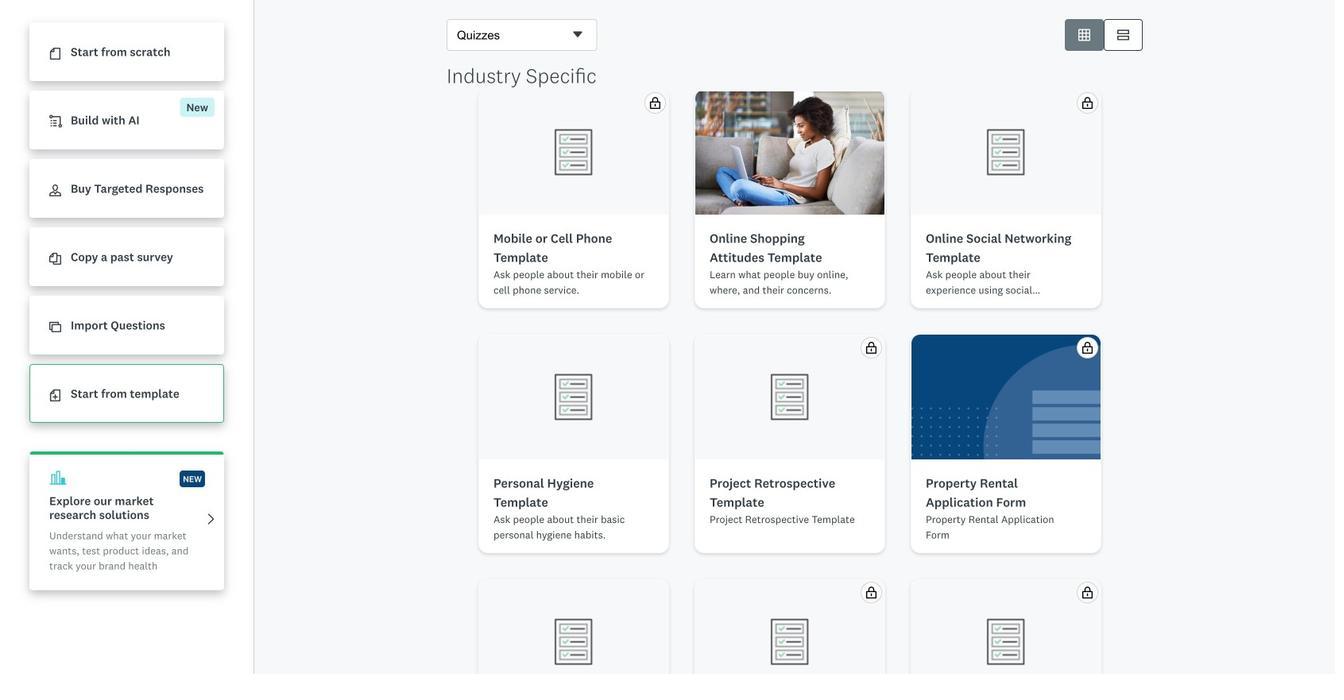 Task type: describe. For each thing, give the bounding box(es) containing it.
documentclone image
[[49, 253, 61, 265]]

property rental application form image
[[912, 335, 1101, 460]]

1 retail customer feedback template image from the left
[[765, 617, 816, 667]]

grid image
[[1079, 29, 1091, 41]]

online social networking template image
[[981, 127, 1032, 178]]

document image
[[49, 48, 61, 60]]

clone image
[[49, 321, 61, 333]]

user image
[[49, 185, 61, 197]]

chevronright image
[[205, 513, 217, 525]]

2 retail customer feedback template image from the left
[[981, 617, 1032, 667]]

project retrospective template image
[[765, 372, 816, 423]]

textboxmultiple image
[[1118, 29, 1130, 41]]



Task type: locate. For each thing, give the bounding box(es) containing it.
mobile or cell phone template image
[[549, 127, 599, 178]]

lock image
[[650, 97, 661, 109], [1082, 97, 1094, 109], [1082, 342, 1094, 354], [866, 587, 878, 599], [1082, 587, 1094, 599]]

real estate agent evaluation template image
[[549, 617, 599, 667]]

lock image for 'mobile or cell phone template' image
[[650, 97, 661, 109]]

lock image for online social networking template image
[[1082, 97, 1094, 109]]

lock image
[[866, 342, 878, 354]]

lock image for property rental application form image at the right of page
[[1082, 342, 1094, 354]]

online shopping attitudes template image
[[696, 90, 885, 215]]

1 horizontal spatial retail customer feedback template image
[[981, 617, 1032, 667]]

personal hygiene template image
[[549, 372, 599, 423]]

retail customer feedback template image
[[765, 617, 816, 667], [981, 617, 1032, 667]]

0 horizontal spatial retail customer feedback template image
[[765, 617, 816, 667]]

documentplus image
[[49, 390, 61, 402]]



Task type: vqa. For each thing, say whether or not it's contained in the screenshot.
help icon on the top right of the page
no



